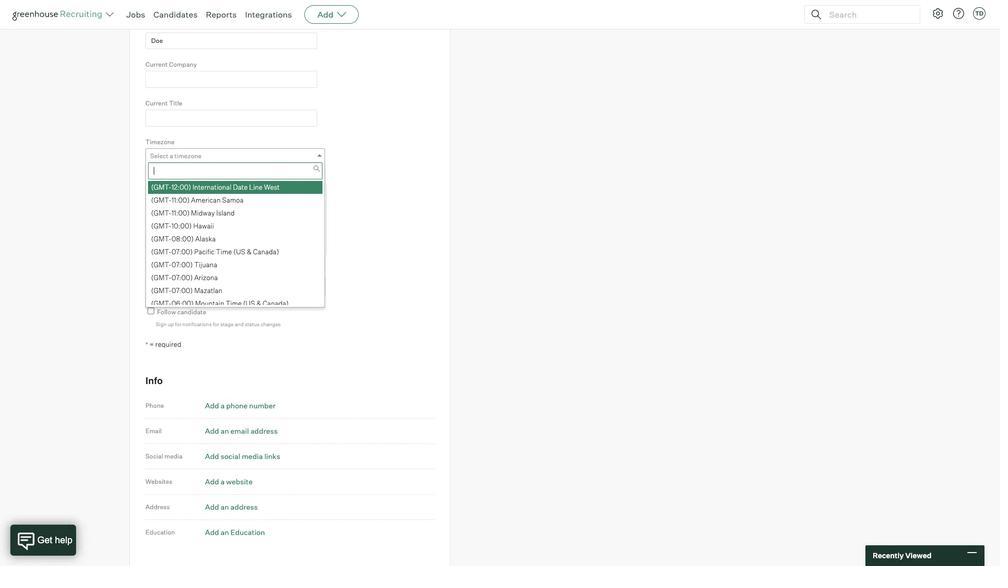Task type: describe. For each thing, give the bounding box(es) containing it.
integrations
[[245, 9, 292, 20]]

last name *
[[145, 22, 180, 30]]

add social media links link
[[205, 453, 280, 461]]

last
[[145, 22, 158, 30]]

=
[[149, 341, 154, 349]]

alaska
[[195, 235, 216, 243]]

international
[[193, 183, 231, 191]]

2 11:00) from the top
[[172, 209, 190, 217]]

2 (gmt- from the top
[[151, 196, 172, 204]]

info
[[145, 375, 163, 387]]

changes
[[261, 321, 281, 328]]

10 (gmt- from the top
[[151, 300, 172, 308]]

add for add
[[317, 9, 333, 20]]

0 horizontal spatial media
[[165, 453, 182, 461]]

island
[[216, 209, 235, 217]]

a for website
[[221, 478, 225, 487]]

1 horizontal spatial media
[[242, 453, 263, 461]]

1 vertical spatial time
[[226, 300, 242, 308]]

0 horizontal spatial education
[[145, 529, 175, 537]]

phone
[[145, 402, 164, 410]]

0 vertical spatial time
[[216, 248, 232, 256]]

email
[[231, 427, 249, 436]]

hawaii
[[193, 222, 214, 230]]

candidate
[[145, 267, 175, 275]]

4 (gmt- from the top
[[151, 222, 172, 230]]

add an email address
[[205, 427, 278, 436]]

status
[[245, 321, 260, 328]]

candidates link
[[153, 9, 198, 20]]

integrations link
[[245, 9, 292, 20]]

* inside * = required
[[145, 341, 148, 349]]

add an address link
[[205, 503, 258, 512]]

address
[[145, 504, 170, 512]]

Notes text field
[[145, 184, 327, 256]]

midway
[[191, 209, 215, 217]]

timezone
[[174, 152, 202, 160]]

Follow candidate checkbox
[[148, 308, 154, 315]]

2 07:00) from the top
[[172, 261, 193, 269]]

7 (gmt- from the top
[[151, 261, 172, 269]]

follow
[[157, 309, 176, 316]]

select
[[150, 152, 168, 160]]

1 vertical spatial (us
[[243, 300, 255, 308]]

reports
[[206, 9, 237, 20]]

1 horizontal spatial *
[[177, 22, 180, 30]]

tijuana
[[194, 261, 217, 269]]

american
[[191, 196, 221, 204]]

mountain
[[195, 300, 224, 308]]

pacific
[[194, 248, 215, 256]]

viewed
[[905, 552, 932, 561]]

up
[[168, 321, 174, 328]]

recently viewed
[[873, 552, 932, 561]]

4 07:00) from the top
[[172, 287, 193, 295]]

1 horizontal spatial &
[[256, 300, 261, 308]]

add a website link
[[205, 478, 253, 487]]

add for add a website
[[205, 478, 219, 487]]

(gmt-12:00) international date line west (gmt-11:00) american samoa (gmt-11:00) midway island (gmt-10:00) hawaii (gmt-08:00) alaska (gmt-07:00) pacific time (us & canada) (gmt-07:00) tijuana (gmt-07:00) arizona (gmt-07:00) mazatlan (gmt-06:00) mountain time (us & canada)
[[151, 183, 289, 308]]

line
[[249, 183, 263, 191]]

current for current company
[[145, 61, 168, 68]]

td button
[[973, 7, 986, 20]]

tags
[[177, 267, 191, 275]]

1 07:00) from the top
[[172, 248, 193, 256]]

candidate tags
[[145, 267, 191, 275]]

current for current title
[[145, 99, 168, 107]]

name
[[160, 22, 176, 30]]

add for add an education
[[205, 529, 219, 537]]

add for add an email address
[[205, 427, 219, 436]]

add for add social media links
[[205, 453, 219, 461]]

td
[[975, 10, 984, 17]]

add social media links
[[205, 453, 280, 461]]

recently
[[873, 552, 904, 561]]



Task type: locate. For each thing, give the bounding box(es) containing it.
select a timezone link
[[145, 149, 325, 164]]

follow candidate
[[157, 309, 206, 316]]

time up and
[[226, 300, 242, 308]]

an for address
[[221, 503, 229, 512]]

0 vertical spatial &
[[247, 248, 252, 256]]

canada)
[[253, 248, 279, 256], [263, 300, 289, 308]]

8 (gmt- from the top
[[151, 274, 172, 282]]

add a phone number link
[[205, 402, 276, 411]]

2 for from the left
[[213, 321, 219, 328]]

candidates
[[153, 9, 198, 20]]

an
[[221, 427, 229, 436], [221, 503, 229, 512], [221, 529, 229, 537]]

07:00) up "06:00)"
[[172, 287, 193, 295]]

9 (gmt- from the top
[[151, 287, 172, 295]]

media
[[242, 453, 263, 461], [165, 453, 182, 461]]

company
[[169, 61, 197, 68]]

links
[[264, 453, 280, 461]]

None text field
[[145, 71, 317, 88], [145, 110, 317, 127], [148, 163, 322, 179], [146, 279, 322, 295], [145, 71, 317, 88], [145, 110, 317, 127], [148, 163, 322, 179], [146, 279, 322, 295]]

current company
[[145, 61, 197, 68]]

1 vertical spatial address
[[231, 503, 258, 512]]

07:00) left tijuana
[[172, 261, 193, 269]]

website
[[226, 478, 253, 487]]

an left email
[[221, 427, 229, 436]]

sign up for notifications for stage and status changes
[[156, 321, 281, 328]]

(us up status
[[243, 300, 255, 308]]

(gmt-
[[151, 183, 172, 191], [151, 196, 172, 204], [151, 209, 172, 217], [151, 222, 172, 230], [151, 235, 172, 243], [151, 248, 172, 256], [151, 261, 172, 269], [151, 274, 172, 282], [151, 287, 172, 295], [151, 300, 172, 308]]

11:00)
[[172, 196, 190, 204], [172, 209, 190, 217]]

*
[[177, 22, 180, 30], [145, 341, 148, 349]]

5 (gmt- from the top
[[151, 235, 172, 243]]

arizona
[[194, 274, 218, 282]]

0 horizontal spatial &
[[247, 248, 252, 256]]

education down address
[[145, 529, 175, 537]]

media left "links" on the left bottom
[[242, 453, 263, 461]]

08:00)
[[172, 235, 194, 243]]

timezone
[[145, 138, 175, 146]]

an for email
[[221, 427, 229, 436]]

0 vertical spatial *
[[177, 22, 180, 30]]

samoa
[[222, 196, 244, 204]]

email
[[145, 428, 162, 436]]

an for education
[[221, 529, 229, 537]]

11:00) down '12:00)'
[[172, 196, 190, 204]]

1 vertical spatial an
[[221, 503, 229, 512]]

1 vertical spatial 11:00)
[[172, 209, 190, 217]]

an down "add an address"
[[221, 529, 229, 537]]

0 vertical spatial an
[[221, 427, 229, 436]]

1 11:00) from the top
[[172, 196, 190, 204]]

date
[[233, 183, 248, 191]]

address
[[250, 427, 278, 436], [231, 503, 258, 512]]

1 vertical spatial canada)
[[263, 300, 289, 308]]

add for add an address
[[205, 503, 219, 512]]

&
[[247, 248, 252, 256], [256, 300, 261, 308]]

configure image
[[932, 7, 944, 20]]

notes
[[145, 173, 163, 181]]

education
[[231, 529, 265, 537], [145, 529, 175, 537]]

add for add a phone number
[[205, 402, 219, 411]]

for right up
[[175, 321, 181, 328]]

add an address
[[205, 503, 258, 512]]

0 horizontal spatial *
[[145, 341, 148, 349]]

add a phone number
[[205, 402, 276, 411]]

11:00) up the 10:00) at the top left of page
[[172, 209, 190, 217]]

None text field
[[145, 0, 317, 10], [145, 32, 317, 49], [145, 0, 317, 10], [145, 32, 317, 49]]

1 vertical spatial current
[[145, 99, 168, 107]]

a left website
[[221, 478, 225, 487]]

current
[[145, 61, 168, 68], [145, 99, 168, 107]]

jobs link
[[126, 9, 145, 20]]

12:00)
[[172, 183, 191, 191]]

media right social
[[165, 453, 182, 461]]

time
[[216, 248, 232, 256], [226, 300, 242, 308]]

1 vertical spatial *
[[145, 341, 148, 349]]

* left =
[[145, 341, 148, 349]]

add
[[317, 9, 333, 20], [205, 402, 219, 411], [205, 427, 219, 436], [205, 453, 219, 461], [205, 478, 219, 487], [205, 503, 219, 512], [205, 529, 219, 537]]

2 vertical spatial a
[[221, 478, 225, 487]]

* = required
[[145, 341, 181, 349]]

social
[[145, 453, 163, 461]]

an down add a website link
[[221, 503, 229, 512]]

0 vertical spatial (us
[[233, 248, 245, 256]]

(us right "pacific"
[[233, 248, 245, 256]]

0 vertical spatial address
[[250, 427, 278, 436]]

phone
[[226, 402, 248, 411]]

(us
[[233, 248, 245, 256], [243, 300, 255, 308]]

1 vertical spatial a
[[221, 402, 225, 411]]

current left title
[[145, 99, 168, 107]]

notifications
[[183, 321, 212, 328]]

add an education
[[205, 529, 265, 537]]

& up status
[[256, 300, 261, 308]]

06:00)
[[172, 300, 194, 308]]

0 vertical spatial current
[[145, 61, 168, 68]]

current title
[[145, 99, 182, 107]]

candidate
[[177, 309, 206, 316]]

add an email address link
[[205, 427, 278, 436]]

social
[[221, 453, 240, 461]]

07:00) down 08:00) on the top left of page
[[172, 248, 193, 256]]

a
[[170, 152, 173, 160], [221, 402, 225, 411], [221, 478, 225, 487]]

2 an from the top
[[221, 503, 229, 512]]

address down website
[[231, 503, 258, 512]]

td button
[[971, 5, 988, 22]]

websites
[[145, 478, 172, 486]]

current left company at left top
[[145, 61, 168, 68]]

add an education link
[[205, 529, 265, 537]]

required
[[155, 341, 181, 349]]

3 an from the top
[[221, 529, 229, 537]]

a for phone
[[221, 402, 225, 411]]

2 current from the top
[[145, 99, 168, 107]]

1 current from the top
[[145, 61, 168, 68]]

jobs
[[126, 9, 145, 20]]

a for timezone
[[170, 152, 173, 160]]

1 for from the left
[[175, 321, 181, 328]]

0 vertical spatial canada)
[[253, 248, 279, 256]]

social media
[[145, 453, 182, 461]]

west
[[264, 183, 280, 191]]

6 (gmt- from the top
[[151, 248, 172, 256]]

a left the phone
[[221, 402, 225, 411]]

a right select
[[170, 152, 173, 160]]

for
[[175, 321, 181, 328], [213, 321, 219, 328]]

reports link
[[206, 9, 237, 20]]

07:00)
[[172, 248, 193, 256], [172, 261, 193, 269], [172, 274, 193, 282], [172, 287, 193, 295]]

for left stage
[[213, 321, 219, 328]]

0 vertical spatial 11:00)
[[172, 196, 190, 204]]

2 vertical spatial an
[[221, 529, 229, 537]]

1 horizontal spatial for
[[213, 321, 219, 328]]

stage
[[220, 321, 234, 328]]

education down "add an address"
[[231, 529, 265, 537]]

add inside add popup button
[[317, 9, 333, 20]]

0 vertical spatial a
[[170, 152, 173, 160]]

Search text field
[[827, 7, 911, 22]]

* right name in the top of the page
[[177, 22, 180, 30]]

time right "pacific"
[[216, 248, 232, 256]]

greenhouse recruiting image
[[12, 8, 106, 21]]

10:00)
[[172, 222, 192, 230]]

add button
[[304, 5, 359, 24]]

3 07:00) from the top
[[172, 274, 193, 282]]

address right email
[[250, 427, 278, 436]]

1 horizontal spatial education
[[231, 529, 265, 537]]

07:00) left arizona
[[172, 274, 193, 282]]

& right "pacific"
[[247, 248, 252, 256]]

select a timezone
[[150, 152, 202, 160]]

number
[[249, 402, 276, 411]]

add a website
[[205, 478, 253, 487]]

1 an from the top
[[221, 427, 229, 436]]

0 horizontal spatial for
[[175, 321, 181, 328]]

3 (gmt- from the top
[[151, 209, 172, 217]]

1 vertical spatial &
[[256, 300, 261, 308]]

1 (gmt- from the top
[[151, 183, 172, 191]]

and
[[235, 321, 244, 328]]

mazatlan
[[194, 287, 222, 295]]

title
[[169, 99, 182, 107]]

sign
[[156, 321, 167, 328]]



Task type: vqa. For each thing, say whether or not it's contained in the screenshot.


